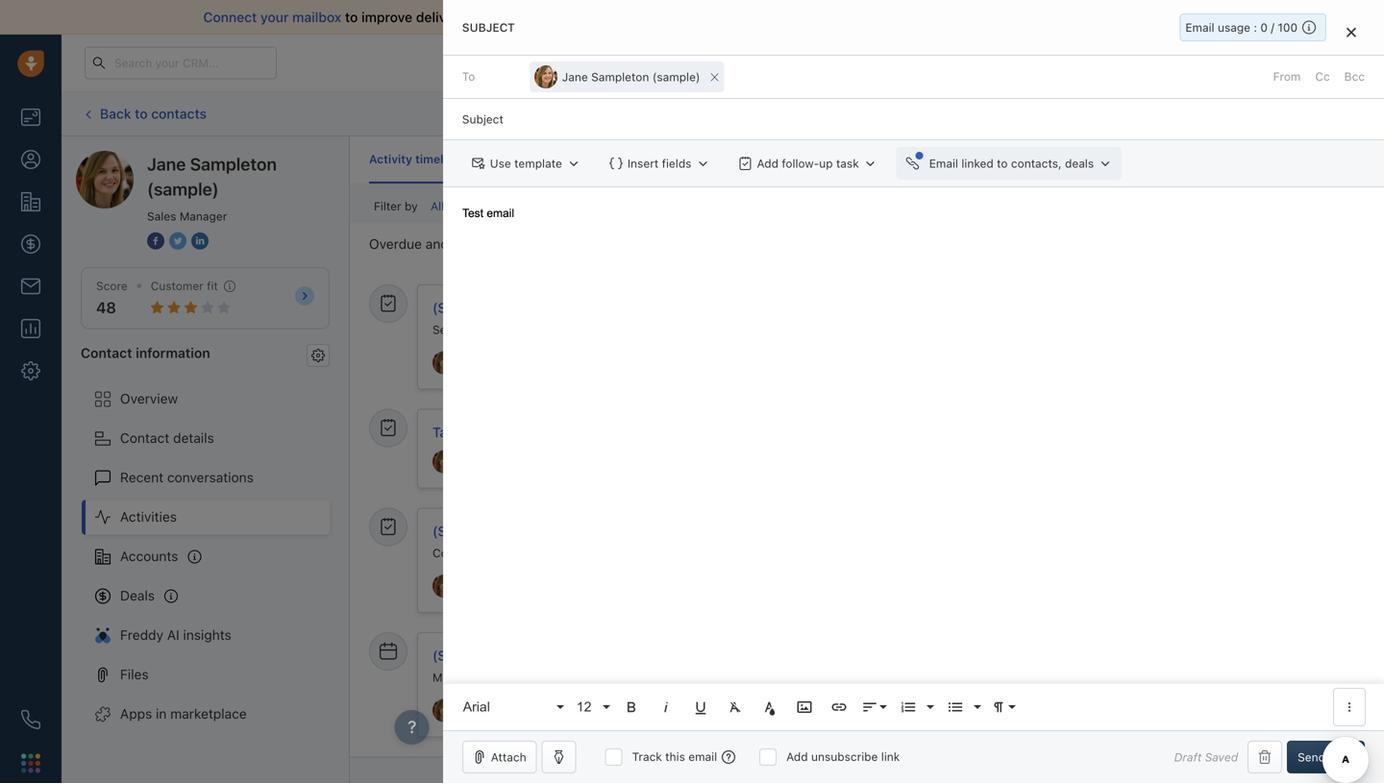 Task type: describe. For each thing, give the bounding box(es) containing it.
align image
[[861, 699, 879, 716]]

0 horizontal spatial 1
[[465, 425, 472, 440]]

information
[[136, 345, 210, 361]]

you
[[983, 9, 1006, 25]]

after
[[762, 323, 788, 336]]

jane up the arial
[[480, 671, 506, 684]]

track this email
[[632, 750, 717, 764]]

so you don't have to start from scratch.
[[964, 9, 1215, 25]]

× link
[[705, 61, 724, 92]]

to left resolve on the left
[[509, 671, 520, 684]]

12 button
[[570, 688, 612, 727]]

and inside (sample) send the proposal document send the proposal document and follow up with this contact after it.
[[593, 323, 613, 336]]

bucks
[[727, 704, 761, 718]]

:
[[1254, 21, 1257, 34]]

Write a subject line text field
[[443, 99, 1384, 140]]

resolve
[[523, 671, 562, 684]]

trial
[[885, 56, 904, 69]]

0
[[1261, 21, 1268, 34]]

contact for contact details
[[120, 430, 169, 446]]

plans
[[1066, 56, 1096, 69]]

all activities
[[431, 200, 496, 213]]

scratch.
[[1163, 9, 1215, 25]]

your
[[859, 56, 882, 69]]

deliverability
[[416, 9, 497, 25]]

the down (sample) send the proposal document link
[[464, 323, 481, 336]]

ends
[[907, 56, 932, 69]]

way
[[588, 9, 614, 25]]

with inside (sample) send the proposal document send the proposal document and follow up with this contact after it.
[[669, 323, 691, 336]]

0 vertical spatial email
[[667, 9, 701, 25]]

task 1 link
[[433, 425, 472, 441]]

to inside (sample) send the pricing quote coordinate with steve for the pricing quote and send it to jane.
[[733, 546, 744, 560]]

and left close
[[642, 671, 662, 684]]

back to contacts
[[100, 106, 207, 121]]

activity
[[872, 152, 914, 166]]

meetings
[[622, 152, 675, 166]]

48 button
[[96, 299, 116, 317]]

tasks image for (sample) send the proposal document
[[380, 295, 397, 312]]

×
[[710, 66, 720, 86]]

send
[[693, 546, 720, 560]]

from
[[1273, 70, 1301, 83]]

to inside button
[[997, 157, 1008, 170]]

create custom sales activity link
[[732, 152, 914, 166]]

insert fields button
[[600, 147, 720, 180]]

ordered list image
[[900, 699, 917, 716]]

up inside (sample) send the proposal document send the proposal document and follow up with this contact after it.
[[652, 323, 665, 336]]

of
[[650, 9, 663, 25]]

paragraph format image
[[990, 699, 1007, 716]]

use template
[[490, 157, 562, 170]]

have
[[1046, 9, 1076, 25]]

0 horizontal spatial (sample)
[[147, 179, 219, 199]]

and down all
[[426, 236, 449, 252]]

any
[[566, 671, 585, 684]]

bcc
[[1345, 70, 1365, 83]]

linked
[[962, 157, 994, 170]]

deals
[[1065, 157, 1094, 170]]

by
[[405, 200, 418, 213]]

application containing arial
[[443, 187, 1384, 731]]

sync
[[617, 9, 647, 25]]

attach
[[491, 751, 527, 764]]

task
[[433, 425, 462, 440]]

days
[[961, 56, 985, 69]]

the down overdue and upcoming activities
[[530, 300, 551, 316]]

contact for contact information
[[81, 345, 132, 361]]

meetings ( 1 )
[[622, 152, 693, 166]]

twitter circled image
[[169, 231, 187, 251]]

to right back
[[135, 106, 148, 121]]

0 vertical spatial activities
[[448, 200, 496, 213]]

notes ( 1 )
[[480, 152, 532, 166]]

use template button
[[462, 147, 590, 180]]

(sample) for (sample) send the proposal document
[[433, 300, 490, 316]]

mailbox
[[292, 9, 342, 25]]

× dialog
[[443, 0, 1384, 784]]

activity
[[369, 152, 412, 166]]

0 vertical spatial jane sampleton (sample)
[[147, 154, 277, 199]]

unordered list image
[[947, 699, 964, 716]]

1 vertical spatial pricing
[[595, 546, 632, 560]]

) for notes ( 1 )
[[527, 152, 532, 166]]

sales manager
[[147, 210, 227, 223]]

attach button
[[462, 741, 537, 774]]

(sample) send the proposal document send the proposal document and follow up with this contact after it.
[[433, 300, 802, 336]]

the right for
[[574, 546, 591, 560]]

this inside "×" dialog
[[665, 750, 685, 764]]

link
[[881, 750, 900, 764]]

files
[[120, 667, 149, 683]]

and left enable
[[501, 9, 525, 25]]

email usage : 0 / 100
[[1186, 21, 1298, 34]]

21
[[947, 56, 958, 69]]

email for email usage : 0 / 100
[[1186, 21, 1215, 34]]

italic (⌘i) image
[[657, 699, 675, 716]]

freshworks switcher image
[[21, 754, 40, 773]]

to left the start
[[1080, 9, 1093, 25]]

your trial ends in 21 days
[[859, 56, 985, 69]]

1 horizontal spatial document
[[613, 300, 677, 316]]

close
[[665, 671, 694, 684]]

follow-
[[782, 157, 819, 170]]

add unsubscribe link
[[787, 750, 900, 764]]

conversations.
[[704, 9, 797, 25]]

saved
[[1205, 751, 1238, 764]]

fit
[[207, 279, 218, 293]]

phone element
[[12, 701, 50, 739]]

score
[[96, 279, 128, 293]]

the left deal.
[[697, 671, 715, 684]]

phone image
[[21, 710, 40, 730]]

so
[[964, 9, 979, 25]]

0 vertical spatial pricing
[[554, 524, 598, 540]]

1 vertical spatial document
[[535, 323, 590, 336]]

it.
[[791, 323, 802, 336]]

track
[[632, 750, 662, 764]]

1 for notes ( 1 )
[[521, 152, 527, 166]]

apps in marketplace
[[120, 706, 247, 722]]

your
[[261, 9, 289, 25]]

tasks image for task 1
[[380, 419, 397, 437]]

timeline
[[415, 152, 461, 166]]

usage
[[1218, 21, 1251, 34]]

48
[[96, 299, 116, 317]]

ai
[[167, 627, 179, 643]]

jane.
[[747, 546, 777, 560]]

explore
[[1021, 56, 1063, 69]]

road
[[764, 704, 792, 718]]

12
[[577, 700, 592, 715]]

conversations
[[167, 470, 254, 486]]

Search your CRM... text field
[[85, 47, 277, 79]]

+2
[[613, 704, 627, 718]]



Task type: locate. For each thing, give the bounding box(es) containing it.
1 vertical spatial add
[[787, 750, 808, 764]]

1 vertical spatial with
[[496, 546, 518, 560]]

jane
[[562, 70, 588, 84], [147, 154, 186, 174], [480, 671, 506, 684], [457, 704, 484, 718]]

2 horizontal spatial (sample)
[[653, 70, 700, 84]]

application
[[443, 187, 1384, 731]]

1 vertical spatial sampleton
[[190, 154, 277, 174]]

0 vertical spatial this
[[695, 323, 715, 336]]

3 tasks image from the top
[[380, 518, 397, 536]]

text color image
[[761, 699, 779, 716]]

0 vertical spatial add
[[757, 157, 779, 170]]

pricing
[[554, 524, 598, 540], [595, 546, 632, 560]]

the up steve
[[530, 524, 551, 540]]

) right use
[[527, 152, 532, 166]]

up left task
[[819, 157, 833, 170]]

1 horizontal spatial sampleton
[[487, 704, 547, 718]]

score 48
[[96, 279, 128, 317]]

overdue
[[369, 236, 422, 252]]

activities
[[120, 509, 177, 525]]

mng settings image
[[311, 349, 325, 362]]

0 vertical spatial tasks image
[[380, 295, 397, 312]]

1 vertical spatial quote
[[635, 546, 667, 560]]

send up steve
[[494, 524, 526, 540]]

(sample) send the proposal document link
[[433, 300, 677, 317]]

1 ) from the left
[[527, 152, 532, 166]]

accounts
[[120, 549, 178, 564]]

steve
[[522, 546, 552, 560]]

1 horizontal spatial activities
[[518, 236, 573, 252]]

tasks
[[551, 152, 583, 166]]

overdue and upcoming activities
[[369, 236, 573, 252]]

jane down 2-
[[562, 70, 588, 84]]

0 vertical spatial document
[[613, 300, 677, 316]]

email for email linked to contacts, deals
[[929, 157, 958, 170]]

tasks image
[[380, 295, 397, 312], [380, 419, 397, 437], [380, 518, 397, 536]]

jane down "contacts"
[[147, 154, 186, 174]]

( right use
[[516, 152, 521, 166]]

0 horizontal spatial (
[[516, 152, 521, 166]]

1 vertical spatial contact
[[120, 430, 169, 446]]

task
[[836, 157, 859, 170]]

all
[[431, 200, 444, 213]]

insert
[[628, 157, 659, 170]]

insights
[[183, 627, 231, 643]]

1 vertical spatial proposal
[[484, 323, 532, 336]]

1 vertical spatial this
[[665, 750, 685, 764]]

customer
[[151, 279, 204, 293]]

deal.
[[718, 671, 744, 684]]

filter by
[[374, 200, 418, 213]]

1 horizontal spatial (sample)
[[550, 704, 599, 718]]

1 vertical spatial email
[[689, 750, 717, 764]]

quote
[[602, 524, 638, 540], [635, 546, 667, 560]]

100
[[1278, 21, 1298, 34]]

subject
[[462, 21, 515, 34]]

1 vertical spatial jane sampleton (sample)
[[457, 704, 599, 718]]

(sample) up sales manager
[[147, 179, 219, 199]]

send right the saved
[[1298, 751, 1326, 764]]

up right follow
[[652, 323, 665, 336]]

pricing right for
[[595, 546, 632, 560]]

(sample) send the pricing quote link
[[433, 524, 638, 540]]

email inside "×" dialog
[[689, 750, 717, 764]]

explore plans
[[1021, 56, 1096, 69]]

email linked to contacts, deals button
[[897, 147, 1122, 180]]

contact down 48
[[81, 345, 132, 361]]

jane sampleton (sample) link
[[457, 703, 603, 719]]

2 ) from the left
[[688, 152, 693, 166]]

1 horizontal spatial (
[[678, 152, 683, 166]]

activities right upcoming
[[518, 236, 573, 252]]

linkedin circled image
[[191, 231, 209, 251]]

0 vertical spatial with
[[669, 323, 691, 336]]

meetings image
[[380, 643, 397, 660]]

2 vertical spatial tasks image
[[380, 518, 397, 536]]

1 horizontal spatial 1
[[521, 152, 527, 166]]

1 vertical spatial up
[[652, 323, 665, 336]]

sampleton down the sync
[[591, 70, 649, 84]]

document down (sample) send the proposal document link
[[535, 323, 590, 336]]

sampleton down resolve on the left
[[487, 704, 547, 718]]

1 horizontal spatial this
[[695, 323, 715, 336]]

0 vertical spatial email
[[1186, 21, 1215, 34]]

sales
[[840, 152, 869, 166]]

sampleton up manager at the left of page
[[190, 154, 277, 174]]

up inside "×" dialog
[[819, 157, 833, 170]]

add for add unsubscribe link
[[787, 750, 808, 764]]

email down the hotel, on the bottom of page
[[689, 750, 717, 764]]

and
[[501, 9, 525, 25], [426, 236, 449, 252], [593, 323, 613, 336], [670, 546, 690, 560], [642, 671, 662, 684]]

(sample)
[[433, 300, 490, 316], [433, 524, 490, 540]]

1 horizontal spatial email
[[1186, 21, 1215, 34]]

to
[[345, 9, 358, 25], [1080, 9, 1093, 25], [135, 106, 148, 121], [997, 157, 1008, 170], [733, 546, 744, 560], [509, 671, 520, 684]]

2 ( from the left
[[678, 152, 683, 166]]

1 horizontal spatial jane sampleton (sample)
[[457, 704, 599, 718]]

contact up the recent
[[120, 430, 169, 446]]

jane sampleton (sample) ×
[[562, 66, 720, 86]]

( right meetings
[[678, 152, 683, 166]]

document
[[613, 300, 677, 316], [535, 323, 590, 336]]

and left send
[[670, 546, 690, 560]]

0 horizontal spatial proposal
[[484, 323, 532, 336]]

jane sampleton (sample) down resolve on the left
[[457, 704, 599, 718]]

1 (sample) from the top
[[433, 300, 490, 316]]

0 horizontal spatial sampleton
[[190, 154, 277, 174]]

from
[[1130, 9, 1159, 25]]

and inside (sample) send the pricing quote coordinate with steve for the pricing quote and send it to jane.
[[670, 546, 690, 560]]

in right apps
[[156, 706, 167, 722]]

add follow-up task button
[[729, 147, 887, 180], [729, 147, 887, 180]]

contact
[[81, 345, 132, 361], [120, 430, 169, 446]]

follow
[[616, 323, 648, 336]]

1 horizontal spatial with
[[669, 323, 691, 336]]

in left 21
[[935, 56, 944, 69]]

(sample) inside (sample) send the pricing quote coordinate with steve for the pricing quote and send it to jane.
[[433, 524, 490, 540]]

this
[[695, 323, 715, 336], [665, 750, 685, 764]]

0 vertical spatial contact
[[81, 345, 132, 361]]

(sample) send the pricing quote coordinate with steve for the pricing quote and send it to jane.
[[433, 524, 777, 560]]

2 vertical spatial (sample)
[[550, 704, 599, 718]]

0 horizontal spatial email
[[929, 157, 958, 170]]

tasks image for (sample) send the pricing quote
[[380, 518, 397, 536]]

marketplace
[[170, 706, 247, 722]]

2 tasks image from the top
[[380, 419, 397, 437]]

bold (⌘b) image
[[623, 699, 640, 716]]

send down upcoming
[[494, 300, 526, 316]]

add left follow-
[[757, 157, 779, 170]]

meeting jane to resolve any concerns and close the deal.
[[433, 671, 744, 684]]

1 horizontal spatial )
[[688, 152, 693, 166]]

1 vertical spatial tasks image
[[380, 419, 397, 437]]

recent conversations
[[120, 470, 254, 486]]

document up follow
[[613, 300, 677, 316]]

jane sampleton (sample) up manager at the left of page
[[147, 154, 277, 199]]

2 (sample) from the top
[[433, 524, 490, 540]]

this right "track"
[[665, 750, 685, 764]]

(sample) down any
[[550, 704, 599, 718]]

add follow-up task
[[757, 157, 859, 170]]

insert image (⌘p) image
[[796, 699, 813, 716]]

jane inside jane sampleton (sample) ×
[[562, 70, 588, 84]]

pricing up for
[[554, 524, 598, 540]]

send down overdue and upcoming activities
[[433, 323, 460, 336]]

(sample) inside (sample) send the proposal document send the proposal document and follow up with this contact after it.
[[433, 300, 490, 316]]

email linked to contacts, deals
[[929, 157, 1094, 170]]

activities right all
[[448, 200, 496, 213]]

) right meetings
[[688, 152, 693, 166]]

unsubscribe
[[811, 750, 878, 764]]

1 for meetings ( 1 )
[[683, 152, 688, 166]]

1
[[521, 152, 527, 166], [683, 152, 688, 166], [465, 425, 472, 440]]

back to contacts link
[[81, 99, 208, 129]]

it
[[723, 546, 730, 560]]

1 right use
[[521, 152, 527, 166]]

(sample) up coordinate on the bottom of the page
[[433, 524, 490, 540]]

) for meetings ( 1 )
[[688, 152, 693, 166]]

1 vertical spatial email
[[929, 157, 958, 170]]

apps
[[120, 706, 152, 722]]

0 horizontal spatial add
[[757, 157, 779, 170]]

this inside (sample) send the proposal document send the proposal document and follow up with this contact after it.
[[695, 323, 715, 336]]

0 horizontal spatial this
[[665, 750, 685, 764]]

send button
[[1287, 741, 1336, 774]]

to right mailbox
[[345, 9, 358, 25]]

0 horizontal spatial document
[[535, 323, 590, 336]]

more misc image
[[1341, 699, 1358, 716]]

1 horizontal spatial add
[[787, 750, 808, 764]]

task 1
[[433, 425, 472, 440]]

contact details
[[120, 430, 214, 446]]

0 vertical spatial in
[[935, 56, 944, 69]]

add left unsubscribe
[[787, 750, 808, 764]]

close image
[[1347, 27, 1357, 38]]

all activities link
[[426, 195, 514, 218]]

to right linked
[[997, 157, 1008, 170]]

email left linked
[[929, 157, 958, 170]]

hotel,
[[690, 704, 724, 718]]

2 vertical spatial sampleton
[[487, 704, 547, 718]]

to
[[462, 70, 475, 83]]

insert link (⌘k) image
[[830, 699, 848, 716]]

0 horizontal spatial )
[[527, 152, 532, 166]]

1 vertical spatial activities
[[518, 236, 573, 252]]

freddy ai insights
[[120, 627, 231, 643]]

sampleton inside jane sampleton (sample) ×
[[591, 70, 649, 84]]

facebook circled image
[[147, 231, 164, 251]]

)
[[527, 152, 532, 166], [688, 152, 693, 166]]

insert fields
[[628, 157, 692, 170]]

email right of on the left of the page
[[667, 9, 701, 25]]

0 vertical spatial proposal
[[554, 300, 610, 316]]

1 horizontal spatial proposal
[[554, 300, 610, 316]]

meeting
[[433, 671, 477, 684]]

send inside (sample) send the pricing quote coordinate with steve for the pricing quote and send it to jane.
[[494, 524, 526, 540]]

0 vertical spatial (sample)
[[653, 70, 700, 84]]

1 vertical spatial (sample)
[[433, 524, 490, 540]]

hilton
[[654, 704, 687, 718]]

template
[[515, 157, 562, 170]]

0 vertical spatial sampleton
[[591, 70, 649, 84]]

1 tasks image from the top
[[380, 295, 397, 312]]

( for meetings
[[678, 152, 683, 166]]

email left usage
[[1186, 21, 1215, 34]]

2 horizontal spatial sampleton
[[591, 70, 649, 84]]

underline (⌘u) image
[[692, 699, 709, 716]]

connect your mailbox to improve deliverability and enable 2-way sync of email conversations.
[[203, 9, 797, 25]]

with inside (sample) send the pricing quote coordinate with steve for the pricing quote and send it to jane.
[[496, 546, 518, 560]]

sales
[[147, 210, 176, 223]]

contacts
[[151, 106, 207, 121]]

connect your mailbox link
[[203, 9, 345, 25]]

1 horizontal spatial in
[[935, 56, 944, 69]]

0 vertical spatial (sample)
[[433, 300, 490, 316]]

add for add follow-up task
[[757, 157, 779, 170]]

create custom sales activity
[[754, 152, 914, 166]]

clear formatting image
[[727, 699, 744, 716]]

0 vertical spatial quote
[[602, 524, 638, 540]]

2 horizontal spatial 1
[[683, 152, 688, 166]]

0 vertical spatial up
[[819, 157, 833, 170]]

create
[[754, 152, 792, 166]]

with right follow
[[669, 323, 691, 336]]

/
[[1271, 21, 1275, 34]]

1 ( from the left
[[516, 152, 521, 166]]

0 horizontal spatial jane sampleton (sample)
[[147, 154, 277, 199]]

0 horizontal spatial up
[[652, 323, 665, 336]]

0 horizontal spatial in
[[156, 706, 167, 722]]

explore plans link
[[1011, 51, 1107, 74]]

(sample) for (sample) send the pricing quote
[[433, 524, 490, 540]]

2-
[[574, 9, 588, 25]]

(sample) left × link
[[653, 70, 700, 84]]

1 vertical spatial in
[[156, 706, 167, 722]]

email inside button
[[929, 157, 958, 170]]

and left follow
[[593, 323, 613, 336]]

0 horizontal spatial with
[[496, 546, 518, 560]]

to right it
[[733, 546, 744, 560]]

this left contact
[[695, 323, 715, 336]]

improve
[[362, 9, 413, 25]]

1 right the task at the left of the page
[[465, 425, 472, 440]]

custom
[[795, 152, 837, 166]]

jane down the meeting
[[457, 704, 484, 718]]

upcoming
[[452, 236, 514, 252]]

0 horizontal spatial activities
[[448, 200, 496, 213]]

1 right meetings
[[683, 152, 688, 166]]

in
[[935, 56, 944, 69], [156, 706, 167, 722]]

( for notes
[[516, 152, 521, 166]]

1 horizontal spatial up
[[819, 157, 833, 170]]

contacts,
[[1011, 157, 1062, 170]]

(sample) inside jane sampleton (sample) ×
[[653, 70, 700, 84]]

with left steve
[[496, 546, 518, 560]]

1 vertical spatial (sample)
[[147, 179, 219, 199]]

send inside button
[[1298, 751, 1326, 764]]

back
[[100, 106, 131, 121]]

(sample) down overdue and upcoming activities
[[433, 300, 490, 316]]



Task type: vqa. For each thing, say whether or not it's contained in the screenshot.
Notes
yes



